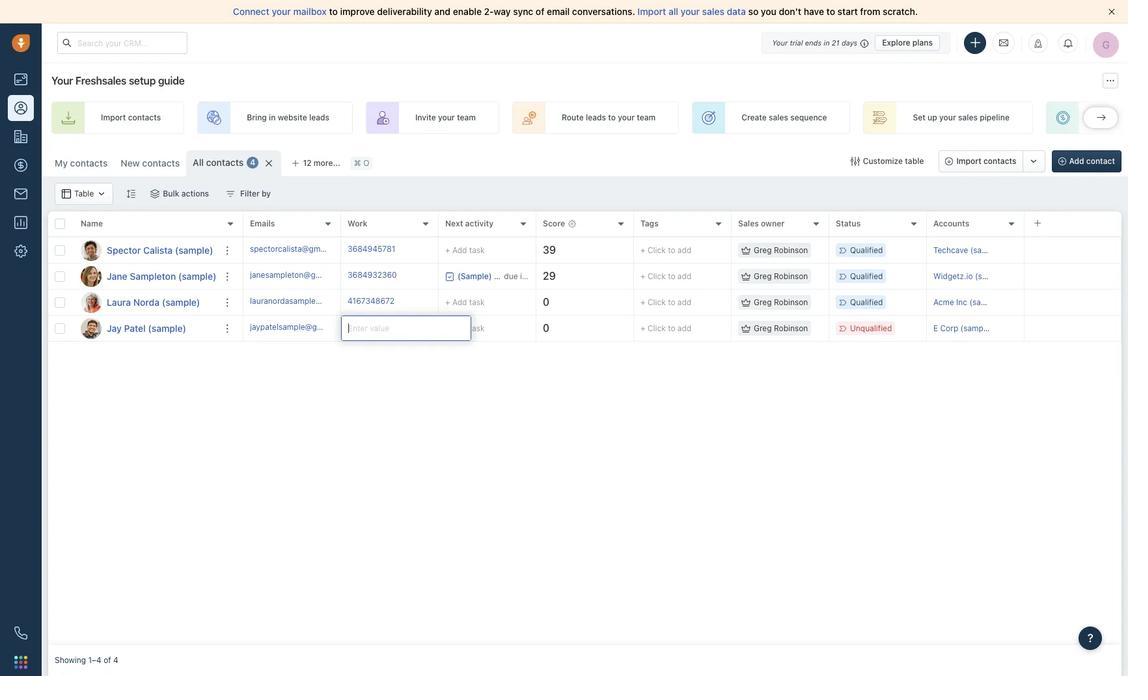 Task type: vqa. For each thing, say whether or not it's contained in the screenshot.
rightmost THE THE
no



Task type: describe. For each thing, give the bounding box(es) containing it.
jay patel (sample) link
[[107, 322, 186, 335]]

task for jaypatelsample@gmail.com + click to add
[[469, 323, 485, 333]]

guide
[[158, 75, 185, 87]]

click for jaypatelsample@gmail.com + click to add
[[648, 324, 666, 333]]

enable
[[453, 6, 482, 17]]

add for e corp (sample)
[[452, 323, 467, 333]]

+ click to add for janesampleton@gmail.com 3684932360
[[641, 271, 692, 281]]

by
[[262, 189, 271, 199]]

acme inc (sample)
[[934, 298, 1002, 307]]

e corp (sample)
[[934, 324, 993, 333]]

widgetz.io (sample) link
[[934, 271, 1008, 281]]

0 for jaypatelsample@gmail.com
[[543, 322, 550, 334]]

cell for acme inc (sample)
[[1025, 290, 1122, 315]]

explore plans
[[882, 37, 933, 47]]

cell for widgetz.io (sample)
[[1025, 264, 1122, 289]]

from
[[860, 6, 881, 17]]

explore plans link
[[875, 35, 940, 50]]

laura
[[107, 297, 131, 308]]

all contacts 4
[[193, 157, 255, 168]]

press space to select this row. row containing laura norda (sample)
[[48, 290, 244, 316]]

freshsales
[[75, 75, 126, 87]]

emails
[[250, 219, 275, 229]]

acme inc (sample) link
[[934, 298, 1002, 307]]

way
[[494, 6, 511, 17]]

container_wx8msf4aqz5i3rn1 image inside bulk actions button
[[151, 189, 160, 199]]

all
[[669, 6, 678, 17]]

what's new image
[[1034, 39, 1043, 48]]

row group containing spector calista (sample)
[[48, 238, 244, 342]]

spector calista (sample) link
[[107, 244, 213, 257]]

improve
[[340, 6, 375, 17]]

contacts inside button
[[984, 156, 1017, 166]]

4167348672
[[348, 296, 395, 306]]

spector
[[107, 244, 141, 256]]

name column header
[[74, 212, 244, 238]]

jay patel (sample)
[[107, 323, 186, 334]]

e corp (sample) link
[[934, 324, 993, 333]]

(sample) for e corp (sample)
[[961, 324, 993, 333]]

press space to select this row. row containing spector calista (sample)
[[48, 238, 244, 264]]

add contact button
[[1052, 150, 1122, 173]]

Enter value text field
[[342, 316, 471, 341]]

mailbox
[[293, 6, 327, 17]]

greg robinson for widgetz.io (sample)
[[754, 271, 808, 281]]

3684945781 link
[[348, 243, 395, 257]]

customize table button
[[842, 150, 933, 173]]

bring in website leads
[[247, 113, 329, 123]]

3684945781
[[348, 244, 395, 254]]

customize
[[863, 156, 903, 166]]

import contacts button
[[939, 150, 1023, 173]]

click for janesampleton@gmail.com 3684932360
[[648, 271, 666, 281]]

route leads to your team
[[562, 113, 656, 123]]

bulk
[[163, 189, 179, 199]]

sales inside the set up your sales pipeline link
[[958, 113, 978, 123]]

jaypatelsample@gmail.com
[[250, 322, 350, 332]]

greg robinson for acme inc (sample)
[[754, 298, 808, 307]]

import contacts for import contacts button
[[957, 156, 1017, 166]]

all
[[193, 157, 204, 168]]

unqualified
[[850, 324, 892, 333]]

0 vertical spatial import
[[638, 6, 666, 17]]

0 for lauranordasample@gmail.com
[[543, 296, 550, 308]]

acme
[[934, 298, 954, 307]]

route
[[562, 113, 584, 123]]

email
[[547, 6, 570, 17]]

import contacts for "import contacts" link
[[101, 113, 161, 123]]

0 vertical spatial of
[[536, 6, 545, 17]]

1 horizontal spatial in
[[824, 38, 830, 47]]

activity
[[465, 219, 494, 229]]

add deal
[[1096, 113, 1128, 123]]

add for acme inc (sample)
[[452, 297, 467, 307]]

greg robinson for techcave (sample)
[[754, 245, 808, 255]]

patel
[[124, 323, 146, 334]]

phone element
[[8, 621, 34, 647]]

deal
[[1113, 113, 1128, 123]]

2 task from the top
[[469, 297, 485, 307]]

⌘ o
[[354, 158, 369, 168]]

phone image
[[14, 627, 27, 640]]

and
[[435, 6, 451, 17]]

robinson for widgetz.io (sample)
[[774, 271, 808, 281]]

greg for techcave (sample)
[[754, 245, 772, 255]]

+ click to add for jaypatelsample@gmail.com + click to add
[[641, 324, 692, 333]]

1 leads from the left
[[309, 113, 329, 123]]

laura norda (sample) link
[[107, 296, 200, 309]]

12
[[303, 158, 312, 168]]

sales
[[738, 219, 759, 229]]

janesampleton@gmail.com link
[[250, 269, 349, 283]]

invite
[[415, 113, 436, 123]]

row group containing 39
[[244, 238, 1122, 342]]

jaypatelsample@gmail.com link
[[250, 322, 350, 335]]

contacts right my
[[70, 158, 108, 169]]

(sample) for laura norda (sample)
[[162, 297, 200, 308]]

(sample) for spector calista (sample)
[[175, 244, 213, 256]]

29
[[543, 270, 556, 282]]

pipeline
[[980, 113, 1010, 123]]

0 horizontal spatial in
[[269, 113, 276, 123]]

send email image
[[999, 37, 1009, 48]]

create sales sequence
[[742, 113, 827, 123]]

your freshsales setup guide
[[51, 75, 185, 87]]

deliverability
[[377, 6, 432, 17]]

actions
[[182, 189, 209, 199]]

set
[[913, 113, 926, 123]]

your right all
[[681, 6, 700, 17]]

techcave (sample)
[[934, 245, 1003, 255]]

janesampleton@gmail.com 3684932360
[[250, 270, 397, 280]]

jane sampleton (sample) link
[[107, 270, 216, 283]]

greg for acme inc (sample)
[[754, 298, 772, 307]]

robinson for e corp (sample)
[[774, 324, 808, 333]]

website
[[278, 113, 307, 123]]

so
[[748, 6, 759, 17]]

(sample) for jay patel (sample)
[[148, 323, 186, 334]]

filter by button
[[218, 183, 279, 205]]

new
[[121, 158, 140, 169]]

3684932360 link
[[348, 269, 397, 283]]

freshworks switcher image
[[14, 656, 27, 669]]

cell for e corp (sample)
[[1025, 316, 1122, 341]]

press space to select this row. row containing 29
[[244, 264, 1122, 290]]

my contacts
[[55, 158, 108, 169]]

qualified for 0
[[850, 298, 883, 307]]

container_wx8msf4aqz5i3rn1 image for greg robinson
[[742, 272, 751, 281]]

start
[[838, 6, 858, 17]]

jay
[[107, 323, 122, 334]]

2 leads from the left
[[586, 113, 606, 123]]

tags
[[641, 219, 659, 229]]

+ add task for jaypatelsample@gmail.com + click to add
[[445, 323, 485, 333]]

score
[[543, 219, 565, 229]]

jane sampleton (sample)
[[107, 271, 216, 282]]

your for your trial ends in 21 days
[[772, 38, 788, 47]]

0 horizontal spatial sales
[[702, 6, 725, 17]]

style_myh0__igzzd8unmi image
[[126, 189, 136, 198]]

up
[[928, 113, 937, 123]]

s image
[[81, 240, 102, 261]]

robinson for techcave (sample)
[[774, 245, 808, 255]]

contacts right new
[[142, 158, 180, 169]]

import contacts group
[[939, 150, 1045, 173]]

click for spectorcalista@gmail.com 3684945781
[[648, 245, 666, 255]]



Task type: locate. For each thing, give the bounding box(es) containing it.
conversations.
[[572, 6, 635, 17]]

1 0 from the top
[[543, 296, 550, 308]]

press space to select this row. row containing 39
[[244, 238, 1122, 264]]

0 vertical spatial import contacts
[[101, 113, 161, 123]]

sales inside create sales sequence link
[[769, 113, 789, 123]]

task
[[469, 245, 485, 255], [469, 297, 485, 307], [469, 323, 485, 333]]

sales left the pipeline
[[958, 113, 978, 123]]

0 vertical spatial j image
[[81, 266, 102, 287]]

in
[[824, 38, 830, 47], [269, 113, 276, 123]]

+
[[445, 245, 450, 255], [641, 245, 646, 255], [641, 271, 646, 281], [445, 297, 450, 307], [641, 298, 646, 307], [348, 322, 353, 332], [445, 323, 450, 333], [641, 324, 646, 333]]

1 vertical spatial 0
[[543, 322, 550, 334]]

of right the sync
[[536, 6, 545, 17]]

your left 'freshsales'
[[51, 75, 73, 87]]

robinson for acme inc (sample)
[[774, 298, 808, 307]]

1 vertical spatial 4
[[113, 656, 118, 666]]

0 horizontal spatial container_wx8msf4aqz5i3rn1 image
[[226, 189, 235, 199]]

2 j image from the top
[[81, 318, 102, 339]]

4 greg from the top
[[754, 324, 772, 333]]

have
[[804, 6, 824, 17]]

filter by
[[240, 189, 271, 199]]

import contacts
[[101, 113, 161, 123], [957, 156, 1017, 166]]

greg robinson for e corp (sample)
[[754, 324, 808, 333]]

janesampleton@gmail.com
[[250, 270, 349, 280]]

ends
[[805, 38, 822, 47]]

widgetz.io (sample)
[[934, 271, 1008, 281]]

cell
[[1025, 238, 1122, 263], [1025, 264, 1122, 289], [1025, 290, 1122, 315], [1025, 316, 1122, 341]]

close image
[[1109, 8, 1115, 15]]

create sales sequence link
[[692, 102, 851, 134]]

jaypatelsample@gmail.com + click to add
[[250, 322, 399, 332]]

team
[[457, 113, 476, 123], [637, 113, 656, 123]]

team inside invite your team link
[[457, 113, 476, 123]]

(sample) right inc
[[970, 298, 1002, 307]]

import down set up your sales pipeline
[[957, 156, 982, 166]]

2 horizontal spatial container_wx8msf4aqz5i3rn1 image
[[851, 157, 860, 166]]

task for spectorcalista@gmail.com 3684945781
[[469, 245, 485, 255]]

1 greg robinson from the top
[[754, 245, 808, 255]]

1 horizontal spatial of
[[536, 6, 545, 17]]

add for spectorcalista@gmail.com 3684945781
[[678, 245, 692, 255]]

1 cell from the top
[[1025, 238, 1122, 263]]

2 0 from the top
[[543, 322, 550, 334]]

4 cell from the top
[[1025, 316, 1122, 341]]

0 horizontal spatial 4
[[113, 656, 118, 666]]

2 horizontal spatial sales
[[958, 113, 978, 123]]

leads
[[309, 113, 329, 123], [586, 113, 606, 123]]

21
[[832, 38, 840, 47]]

1 vertical spatial import contacts
[[957, 156, 1017, 166]]

import for import contacts button
[[957, 156, 982, 166]]

grid
[[48, 210, 1122, 645]]

set up your sales pipeline link
[[864, 102, 1033, 134]]

1 team from the left
[[457, 113, 476, 123]]

your for your freshsales setup guide
[[51, 75, 73, 87]]

norda
[[133, 297, 160, 308]]

next
[[445, 219, 463, 229]]

⌘
[[354, 158, 361, 168]]

lauranordasample@gmail.com
[[250, 296, 361, 306]]

techcave
[[934, 245, 968, 255]]

j image left jane
[[81, 266, 102, 287]]

3 robinson from the top
[[774, 298, 808, 307]]

1 vertical spatial import
[[101, 113, 126, 123]]

(sample) right sampleton at the top left of the page
[[178, 271, 216, 282]]

+ add task
[[445, 245, 485, 255], [445, 297, 485, 307], [445, 323, 485, 333]]

1 row group from the left
[[48, 238, 244, 342]]

container_wx8msf4aqz5i3rn1 image for filter by
[[226, 189, 235, 199]]

in right bring
[[269, 113, 276, 123]]

calista
[[143, 244, 173, 256]]

2-
[[484, 6, 494, 17]]

greg for e corp (sample)
[[754, 324, 772, 333]]

container_wx8msf4aqz5i3rn1 image
[[851, 157, 860, 166], [226, 189, 235, 199], [742, 272, 751, 281]]

1 vertical spatial qualified
[[850, 271, 883, 281]]

3 greg robinson from the top
[[754, 298, 808, 307]]

connect your mailbox link
[[233, 6, 329, 17]]

more...
[[314, 158, 340, 168]]

4 right 1–4
[[113, 656, 118, 666]]

jane
[[107, 271, 127, 282]]

owner
[[761, 219, 785, 229]]

import left all
[[638, 6, 666, 17]]

sequence
[[791, 113, 827, 123]]

1 task from the top
[[469, 245, 485, 255]]

(sample) down jane sampleton (sample) link
[[162, 297, 200, 308]]

cell for techcave (sample)
[[1025, 238, 1122, 263]]

1 vertical spatial task
[[469, 297, 485, 307]]

table
[[74, 189, 94, 199]]

your left trial
[[772, 38, 788, 47]]

container_wx8msf4aqz5i3rn1 image down sales
[[742, 272, 751, 281]]

2 horizontal spatial import
[[957, 156, 982, 166]]

qualified for 39
[[850, 245, 883, 255]]

1–4
[[88, 656, 101, 666]]

connect your mailbox to improve deliverability and enable 2-way sync of email conversations. import all your sales data so you don't have to start from scratch.
[[233, 6, 918, 17]]

import for "import contacts" link
[[101, 113, 126, 123]]

0 horizontal spatial import
[[101, 113, 126, 123]]

new contacts
[[121, 158, 180, 169]]

1 horizontal spatial import contacts
[[957, 156, 1017, 166]]

container_wx8msf4aqz5i3rn1 image left filter
[[226, 189, 235, 199]]

import inside import contacts button
[[957, 156, 982, 166]]

sales right 'create' at right top
[[769, 113, 789, 123]]

2 cell from the top
[[1025, 264, 1122, 289]]

1 horizontal spatial your
[[772, 38, 788, 47]]

2 qualified from the top
[[850, 271, 883, 281]]

container_wx8msf4aqz5i3rn1 image left customize
[[851, 157, 860, 166]]

1 vertical spatial in
[[269, 113, 276, 123]]

add for techcave (sample)
[[452, 245, 467, 255]]

sales owner
[[738, 219, 785, 229]]

sales left data on the top of page
[[702, 6, 725, 17]]

add contact
[[1069, 156, 1115, 166]]

2 vertical spatial qualified
[[850, 298, 883, 307]]

l image
[[81, 292, 102, 313]]

click
[[648, 245, 666, 255], [648, 271, 666, 281], [648, 298, 666, 307], [355, 322, 373, 332], [648, 324, 666, 333]]

press space to select this row. row containing jane sampleton (sample)
[[48, 264, 244, 290]]

j image left jay
[[81, 318, 102, 339]]

import all your sales data link
[[638, 6, 748, 17]]

0 horizontal spatial team
[[457, 113, 476, 123]]

0 vertical spatial in
[[824, 38, 830, 47]]

sampleton
[[130, 271, 176, 282]]

container_wx8msf4aqz5i3rn1 image
[[62, 189, 71, 199], [97, 189, 106, 199], [151, 189, 160, 199], [742, 246, 751, 255], [445, 272, 454, 281], [742, 298, 751, 307], [742, 324, 751, 333]]

set up your sales pipeline
[[913, 113, 1010, 123]]

0 horizontal spatial import contacts
[[101, 113, 161, 123]]

(sample) right calista
[[175, 244, 213, 256]]

next activity
[[445, 219, 494, 229]]

1 horizontal spatial team
[[637, 113, 656, 123]]

contacts down setup
[[128, 113, 161, 123]]

3 task from the top
[[469, 323, 485, 333]]

2 vertical spatial + add task
[[445, 323, 485, 333]]

1 + add task from the top
[[445, 245, 485, 255]]

contacts down the pipeline
[[984, 156, 1017, 166]]

in left 21
[[824, 38, 830, 47]]

showing
[[55, 656, 86, 666]]

4 + click to add from the top
[[641, 324, 692, 333]]

greg
[[754, 245, 772, 255], [754, 271, 772, 281], [754, 298, 772, 307], [754, 324, 772, 333]]

name row
[[48, 212, 244, 238]]

explore
[[882, 37, 911, 47]]

1 vertical spatial j image
[[81, 318, 102, 339]]

bring
[[247, 113, 267, 123]]

of right 1–4
[[104, 656, 111, 666]]

your trial ends in 21 days
[[772, 38, 858, 47]]

0 vertical spatial 4
[[250, 158, 255, 168]]

create
[[742, 113, 767, 123]]

laura norda (sample)
[[107, 297, 200, 308]]

sync
[[513, 6, 533, 17]]

container_wx8msf4aqz5i3rn1 image inside 'customize table' button
[[851, 157, 860, 166]]

inc
[[957, 298, 968, 307]]

add
[[1096, 113, 1111, 123], [1069, 156, 1084, 166], [452, 245, 467, 255], [452, 297, 467, 307], [452, 323, 467, 333]]

container_wx8msf4aqz5i3rn1 image inside filter by "button"
[[226, 189, 235, 199]]

table
[[905, 156, 924, 166]]

+ click to add for spectorcalista@gmail.com 3684945781
[[641, 245, 692, 255]]

0 vertical spatial your
[[772, 38, 788, 47]]

add
[[678, 245, 692, 255], [678, 271, 692, 281], [678, 298, 692, 307], [385, 322, 399, 332], [678, 324, 692, 333]]

1 horizontal spatial import
[[638, 6, 666, 17]]

customize table
[[863, 156, 924, 166]]

connect
[[233, 6, 269, 17]]

e
[[934, 324, 938, 333]]

2 vertical spatial task
[[469, 323, 485, 333]]

bring in website leads link
[[197, 102, 353, 134]]

team inside "route leads to your team" link
[[637, 113, 656, 123]]

0 horizontal spatial leads
[[309, 113, 329, 123]]

1 + click to add from the top
[[641, 245, 692, 255]]

invite your team link
[[366, 102, 499, 134]]

1 qualified from the top
[[850, 245, 883, 255]]

3 greg from the top
[[754, 298, 772, 307]]

2 robinson from the top
[[774, 271, 808, 281]]

4 greg robinson from the top
[[754, 324, 808, 333]]

0 horizontal spatial your
[[51, 75, 73, 87]]

0 vertical spatial container_wx8msf4aqz5i3rn1 image
[[851, 157, 860, 166]]

spectorcalista@gmail.com 3684945781
[[250, 244, 395, 254]]

2 team from the left
[[637, 113, 656, 123]]

your left mailbox
[[272, 6, 291, 17]]

corp
[[941, 324, 959, 333]]

contacts right all
[[206, 157, 244, 168]]

widgetz.io
[[934, 271, 973, 281]]

4 robinson from the top
[[774, 324, 808, 333]]

route leads to your team link
[[512, 102, 679, 134]]

12 more... button
[[285, 154, 348, 173]]

1 horizontal spatial sales
[[769, 113, 789, 123]]

1 vertical spatial your
[[51, 75, 73, 87]]

add inside button
[[1069, 156, 1084, 166]]

0 vertical spatial + add task
[[445, 245, 485, 255]]

spectorcalista@gmail.com link
[[250, 243, 347, 257]]

your right route
[[618, 113, 635, 123]]

greg for widgetz.io (sample)
[[754, 271, 772, 281]]

2 greg robinson from the top
[[754, 271, 808, 281]]

1 vertical spatial container_wx8msf4aqz5i3rn1 image
[[226, 189, 235, 199]]

add for jaypatelsample@gmail.com + click to add
[[678, 324, 692, 333]]

2 vertical spatial container_wx8msf4aqz5i3rn1 image
[[742, 272, 751, 281]]

(sample) for acme inc (sample)
[[970, 298, 1002, 307]]

import contacts down the pipeline
[[957, 156, 1017, 166]]

filter
[[240, 189, 260, 199]]

import contacts inside button
[[957, 156, 1017, 166]]

import down your freshsales setup guide
[[101, 113, 126, 123]]

3 cell from the top
[[1025, 290, 1122, 315]]

+ add task for spectorcalista@gmail.com 3684945781
[[445, 245, 485, 255]]

1 j image from the top
[[81, 266, 102, 287]]

0 horizontal spatial of
[[104, 656, 111, 666]]

don't
[[779, 6, 802, 17]]

2 vertical spatial import
[[957, 156, 982, 166]]

add for janesampleton@gmail.com 3684932360
[[678, 271, 692, 281]]

0 vertical spatial task
[[469, 245, 485, 255]]

(sample) down the laura norda (sample) link
[[148, 323, 186, 334]]

leads right website
[[309, 113, 329, 123]]

import contacts down setup
[[101, 113, 161, 123]]

leads right route
[[586, 113, 606, 123]]

1 horizontal spatial 4
[[250, 158, 255, 168]]

4 inside all contacts 4
[[250, 158, 255, 168]]

1 robinson from the top
[[774, 245, 808, 255]]

qualified for 29
[[850, 271, 883, 281]]

3 qualified from the top
[[850, 298, 883, 307]]

your right up
[[940, 113, 956, 123]]

(sample) for jane sampleton (sample)
[[178, 271, 216, 282]]

1 greg from the top
[[754, 245, 772, 255]]

1 horizontal spatial leads
[[586, 113, 606, 123]]

3684932360
[[348, 270, 397, 280]]

row group
[[48, 238, 244, 342], [244, 238, 1122, 342]]

(sample) down 'techcave (sample)'
[[975, 271, 1008, 281]]

0 vertical spatial qualified
[[850, 245, 883, 255]]

3 + click to add from the top
[[641, 298, 692, 307]]

Search your CRM... text field
[[57, 32, 188, 54]]

data
[[727, 6, 746, 17]]

robinson
[[774, 245, 808, 255], [774, 271, 808, 281], [774, 298, 808, 307], [774, 324, 808, 333]]

(sample) up "widgetz.io (sample)" link
[[971, 245, 1003, 255]]

39
[[543, 244, 556, 256]]

j image
[[81, 266, 102, 287], [81, 318, 102, 339]]

1 horizontal spatial container_wx8msf4aqz5i3rn1 image
[[742, 272, 751, 281]]

press space to select this row. row
[[48, 238, 244, 264], [244, 238, 1122, 264], [48, 264, 244, 290], [244, 264, 1122, 290], [48, 290, 244, 316], [244, 290, 1122, 316], [48, 316, 244, 342], [244, 316, 1122, 342]]

j image for jane sampleton (sample)
[[81, 266, 102, 287]]

grid containing 39
[[48, 210, 1122, 645]]

2 + click to add from the top
[[641, 271, 692, 281]]

spector calista (sample)
[[107, 244, 213, 256]]

1 vertical spatial + add task
[[445, 297, 485, 307]]

2 + add task from the top
[[445, 297, 485, 307]]

invite your team
[[415, 113, 476, 123]]

lauranordasample@gmail.com link
[[250, 296, 361, 309]]

2 greg from the top
[[754, 271, 772, 281]]

1 vertical spatial of
[[104, 656, 111, 666]]

status
[[836, 219, 861, 229]]

press space to select this row. row containing jay patel (sample)
[[48, 316, 244, 342]]

work
[[348, 219, 368, 229]]

j image for jay patel (sample)
[[81, 318, 102, 339]]

import inside "import contacts" link
[[101, 113, 126, 123]]

3 + add task from the top
[[445, 323, 485, 333]]

0 vertical spatial 0
[[543, 296, 550, 308]]

techcave (sample) link
[[934, 245, 1003, 255]]

scratch.
[[883, 6, 918, 17]]

days
[[842, 38, 858, 47]]

2 row group from the left
[[244, 238, 1122, 342]]

your right invite
[[438, 113, 455, 123]]

4 up the filter by
[[250, 158, 255, 168]]

(sample) right corp
[[961, 324, 993, 333]]



